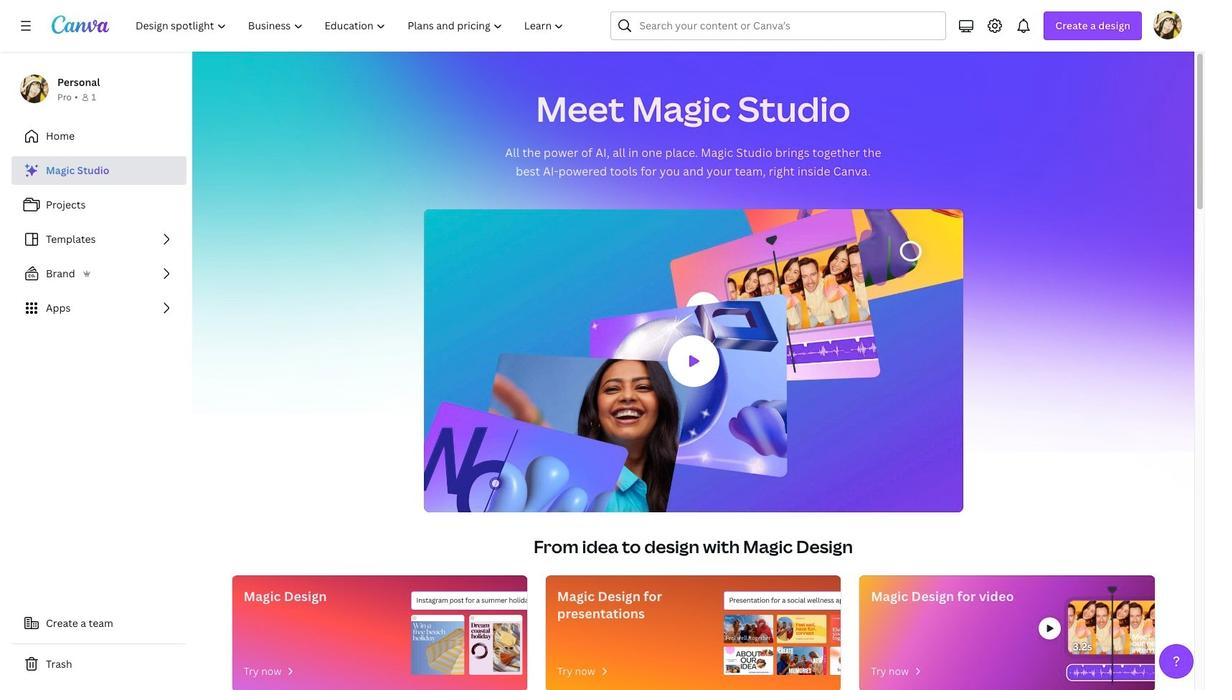 Task type: vqa. For each thing, say whether or not it's contained in the screenshot.
Search search box
yes



Task type: locate. For each thing, give the bounding box(es) containing it.
None search field
[[611, 11, 946, 40]]

Search search field
[[639, 12, 918, 39]]

stephanie aranda image
[[1154, 11, 1182, 39]]

list
[[11, 156, 187, 323]]

top level navigation element
[[126, 11, 576, 40]]



